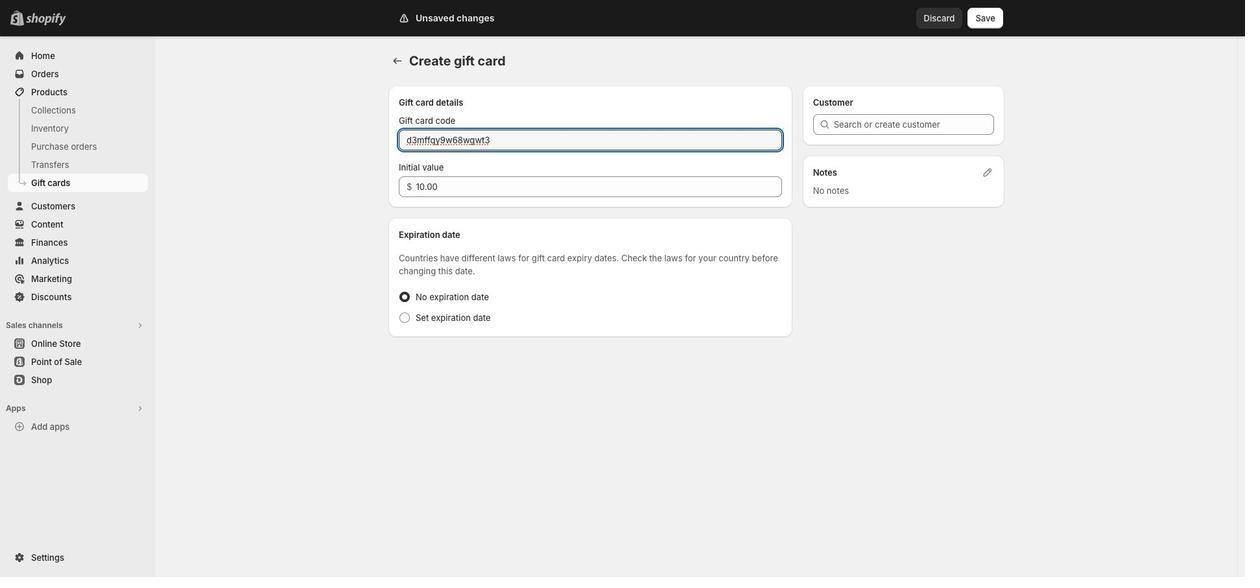 Task type: locate. For each thing, give the bounding box(es) containing it.
None text field
[[399, 130, 782, 150]]

  text field
[[416, 176, 782, 197]]

Search or create customer text field
[[834, 114, 994, 135]]



Task type: describe. For each thing, give the bounding box(es) containing it.
shopify image
[[29, 13, 69, 26]]



Task type: vqa. For each thing, say whether or not it's contained in the screenshot.
Just
no



